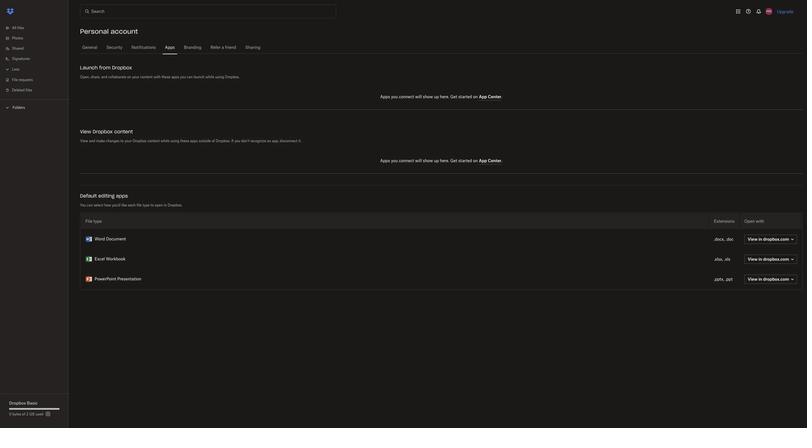 Task type: describe. For each thing, give the bounding box(es) containing it.
here. for launch from dropbox
[[440, 95, 449, 99]]

view in dropbox.com for .docx, .doc
[[748, 237, 789, 242]]

. for view dropbox content
[[501, 159, 502, 163]]

mw
[[767, 9, 772, 13]]

0 vertical spatial while
[[205, 75, 214, 79]]

you'd
[[112, 204, 121, 207]]

deleted
[[12, 89, 25, 92]]

shared
[[12, 47, 24, 50]]

on for view dropbox content
[[473, 159, 478, 163]]

0 horizontal spatial and
[[89, 139, 95, 143]]

center for dropbox
[[488, 94, 501, 99]]

notifications tab
[[129, 41, 158, 55]]

dropbox basic
[[9, 401, 38, 406]]

.pptx, .ppt
[[714, 278, 733, 282]]

word document
[[95, 238, 126, 242]]

show for launch from dropbox
[[423, 95, 433, 99]]

personal
[[80, 27, 109, 35]]

up for dropbox
[[434, 95, 439, 99]]

upgrade link
[[777, 9, 793, 14]]

0 vertical spatial type
[[143, 204, 150, 207]]

app,
[[272, 139, 279, 143]]

you
[[80, 204, 86, 207]]

0 vertical spatial to
[[120, 139, 124, 143]]

used
[[36, 413, 43, 416]]

refer a friend tab
[[208, 41, 238, 55]]

on for launch from dropbox
[[473, 95, 478, 99]]

general tab
[[80, 41, 100, 55]]

security
[[106, 46, 122, 50]]

open, share, and collaborate on your content with these apps you can launch while using dropbox.
[[80, 75, 240, 79]]

2 vertical spatial apps
[[116, 193, 128, 199]]

0 vertical spatial content
[[140, 75, 153, 79]]

gb
[[29, 413, 35, 416]]

.xlsx,
[[714, 258, 723, 262]]

dropbox.com for .docx, .doc
[[763, 237, 789, 242]]

photos link
[[5, 33, 69, 43]]

launch
[[80, 65, 98, 71]]

it.
[[299, 139, 302, 143]]

if
[[231, 139, 234, 143]]

dropbox image
[[5, 6, 16, 17]]

default
[[80, 193, 97, 199]]

default editing apps
[[80, 193, 128, 199]]

launch
[[194, 75, 205, 79]]

your for content
[[125, 139, 132, 143]]

workbook
[[106, 258, 125, 262]]

template stateless image for word document
[[85, 236, 92, 243]]

branding
[[184, 46, 201, 50]]

powerpoint presentation
[[95, 278, 141, 282]]

connect for view dropbox content
[[399, 159, 414, 163]]

1 horizontal spatial these
[[180, 139, 189, 143]]

open with
[[744, 219, 764, 224]]

excel
[[95, 258, 105, 262]]

2 vertical spatial dropbox.
[[168, 204, 182, 207]]

refer a friend
[[211, 46, 236, 50]]

personal account
[[80, 27, 138, 35]]

get for dropbox
[[450, 95, 457, 99]]

extensions
[[714, 219, 735, 224]]

word
[[95, 238, 105, 242]]

0 horizontal spatial can
[[87, 204, 93, 207]]

dropbox up collaborate
[[112, 65, 132, 71]]

from
[[99, 65, 111, 71]]

all files
[[12, 26, 24, 30]]

less image
[[5, 67, 10, 72]]

list containing all files
[[0, 19, 69, 99]]

open,
[[80, 75, 90, 79]]

view and make changes to your dropbox content while using these apps outside of dropbox. if you don't recognize an app, disconnect it.
[[80, 139, 302, 143]]

started for view dropbox content
[[458, 159, 472, 163]]

file for file requests
[[12, 78, 18, 82]]

connect for launch from dropbox
[[399, 95, 414, 99]]

like
[[121, 204, 127, 207]]

app for view dropbox content
[[479, 158, 487, 163]]

refer
[[211, 46, 221, 50]]

file
[[137, 204, 142, 207]]

outside
[[199, 139, 211, 143]]

app center link for launch from dropbox
[[479, 94, 501, 101]]

1 vertical spatial content
[[114, 129, 133, 135]]

view in dropbox.com button for .pptx, .ppt
[[744, 275, 797, 284]]

1 vertical spatial apps
[[190, 139, 198, 143]]

friend
[[225, 46, 236, 50]]

Search text field
[[91, 8, 324, 15]]

disconnect
[[280, 139, 298, 143]]

dropbox up make
[[93, 129, 113, 135]]

all files link
[[5, 23, 69, 33]]

show for view dropbox content
[[423, 159, 433, 163]]

deleted files link
[[5, 85, 69, 95]]

center for content
[[488, 158, 501, 163]]

will for view dropbox content
[[415, 159, 422, 163]]

each
[[128, 204, 136, 207]]

deleted files
[[12, 89, 32, 92]]

1 vertical spatial using
[[170, 139, 179, 143]]

security tab
[[104, 41, 125, 55]]

sharing
[[245, 46, 260, 50]]

an
[[267, 139, 271, 143]]

0 vertical spatial using
[[215, 75, 224, 79]]

launch from dropbox
[[80, 65, 132, 71]]

view in dropbox.com button
[[744, 255, 797, 264]]

open
[[155, 204, 163, 207]]

dropbox right changes
[[133, 139, 146, 143]]

signatures link
[[5, 54, 69, 64]]

general
[[82, 46, 97, 50]]

.xls
[[724, 258, 730, 262]]

sharing tab
[[243, 41, 263, 55]]

0 bytes of 2 gb used
[[9, 413, 43, 416]]

signatures
[[12, 57, 30, 61]]

a
[[222, 46, 224, 50]]

make
[[96, 139, 105, 143]]

0 vertical spatial on
[[127, 75, 131, 79]]

.ppt
[[725, 278, 733, 282]]



Task type: locate. For each thing, give the bounding box(es) containing it.
apps left outside on the left of page
[[190, 139, 198, 143]]

2 here. from the top
[[440, 159, 449, 163]]

dropbox.com for .xlsx, .xls
[[763, 257, 789, 262]]

up for content
[[434, 159, 439, 163]]

and left make
[[89, 139, 95, 143]]

view inside popup button
[[748, 257, 758, 262]]

can
[[187, 75, 193, 79], [87, 204, 93, 207]]

1 view in dropbox.com from the top
[[748, 237, 789, 242]]

your for dropbox
[[132, 75, 139, 79]]

0 horizontal spatial while
[[161, 139, 169, 143]]

0 vertical spatial app
[[479, 94, 487, 99]]

requests
[[19, 78, 33, 82]]

account
[[111, 27, 138, 35]]

2 vertical spatial view in dropbox.com
[[748, 277, 789, 282]]

1 vertical spatial template stateless image
[[85, 256, 92, 263]]

upgrade
[[777, 9, 793, 14]]

1 vertical spatial connect
[[399, 159, 414, 163]]

app
[[479, 94, 487, 99], [479, 158, 487, 163]]

of
[[212, 139, 215, 143], [22, 413, 25, 416]]

0 vertical spatial here.
[[440, 95, 449, 99]]

1 vertical spatial to
[[151, 204, 154, 207]]

1 app center link from the top
[[479, 94, 501, 101]]

your
[[132, 75, 139, 79], [125, 139, 132, 143]]

app center link
[[479, 94, 501, 101], [479, 158, 501, 165]]

will
[[415, 95, 422, 99], [415, 159, 422, 163]]

1 vertical spatial your
[[125, 139, 132, 143]]

0 vertical spatial can
[[187, 75, 193, 79]]

1 vertical spatial up
[[434, 159, 439, 163]]

dropbox.com
[[763, 237, 789, 242], [763, 257, 789, 262], [763, 277, 789, 282]]

mw button
[[764, 7, 774, 16]]

0 vertical spatial connect
[[399, 95, 414, 99]]

with
[[154, 75, 161, 79], [756, 219, 764, 224]]

your right collaborate
[[132, 75, 139, 79]]

0 vertical spatial up
[[434, 95, 439, 99]]

collaborate
[[108, 75, 126, 79]]

started for launch from dropbox
[[458, 95, 472, 99]]

here.
[[440, 95, 449, 99], [440, 159, 449, 163]]

select
[[94, 204, 103, 207]]

will for launch from dropbox
[[415, 95, 422, 99]]

get more space image
[[44, 411, 51, 418]]

0 vertical spatial files
[[17, 26, 24, 30]]

content
[[140, 75, 153, 79], [114, 129, 133, 135], [147, 139, 160, 143]]

using
[[215, 75, 224, 79], [170, 139, 179, 143]]

2 template stateless image from the top
[[85, 256, 92, 263]]

to
[[120, 139, 124, 143], [151, 204, 154, 207]]

2 up from the top
[[434, 159, 439, 163]]

here. for view dropbox content
[[440, 159, 449, 163]]

2 will from the top
[[415, 159, 422, 163]]

0 vertical spatial get
[[450, 95, 457, 99]]

2 vertical spatial content
[[147, 139, 160, 143]]

1 will from the top
[[415, 95, 422, 99]]

files right "all"
[[17, 26, 24, 30]]

file requests
[[12, 78, 33, 82]]

0 horizontal spatial apps
[[116, 193, 128, 199]]

2 app from the top
[[479, 158, 487, 163]]

1 vertical spatial while
[[161, 139, 169, 143]]

to left "open"
[[151, 204, 154, 207]]

editing
[[98, 193, 115, 199]]

0 vertical spatial apps
[[171, 75, 179, 79]]

apps
[[165, 46, 175, 50], [380, 95, 390, 99], [380, 159, 390, 163]]

apps tab
[[163, 41, 177, 55]]

of right outside on the left of page
[[212, 139, 215, 143]]

1 vertical spatial apps you connect will show up here. get started on app center .
[[380, 158, 502, 163]]

0 vertical spatial app center link
[[479, 94, 501, 101]]

.docx, .doc
[[714, 238, 734, 242]]

template stateless image
[[85, 236, 92, 243], [85, 256, 92, 263]]

2 vertical spatial apps
[[380, 159, 390, 163]]

1 vertical spatial these
[[180, 139, 189, 143]]

apps you connect will show up here. get started on app center . for view dropbox content
[[380, 158, 502, 163]]

dropbox.
[[225, 75, 240, 79], [216, 139, 230, 143], [168, 204, 182, 207]]

app for launch from dropbox
[[479, 94, 487, 99]]

0 vertical spatial .
[[501, 95, 502, 99]]

file down you
[[85, 219, 92, 224]]

1 dropbox.com from the top
[[763, 237, 789, 242]]

how
[[104, 204, 111, 207]]

view in dropbox.com button for .docx, .doc
[[744, 235, 797, 244]]

1 vertical spatial here.
[[440, 159, 449, 163]]

1 view in dropbox.com button from the top
[[744, 235, 797, 244]]

template stateless image left word
[[85, 236, 92, 243]]

template stateless image left excel
[[85, 256, 92, 263]]

.docx,
[[714, 238, 725, 242]]

view in dropbox.com button
[[744, 235, 797, 244], [744, 275, 797, 284]]

3 dropbox.com from the top
[[763, 277, 789, 282]]

2 view in dropbox.com from the top
[[748, 257, 789, 262]]

0 vertical spatial file
[[12, 78, 18, 82]]

2 center from the top
[[488, 158, 501, 163]]

and right share, in the top of the page
[[101, 75, 107, 79]]

files for all files
[[17, 26, 24, 30]]

type down select
[[93, 219, 102, 224]]

1 vertical spatial started
[[458, 159, 472, 163]]

you can select how you'd like each file type to open in dropbox.
[[80, 204, 182, 207]]

1 vertical spatial view in dropbox.com
[[748, 257, 789, 262]]

while
[[205, 75, 214, 79], [161, 139, 169, 143]]

2 started from the top
[[458, 159, 472, 163]]

1 horizontal spatial of
[[212, 139, 215, 143]]

basic
[[27, 401, 38, 406]]

2
[[26, 413, 28, 416]]

1 apps you connect will show up here. get started on app center . from the top
[[380, 94, 502, 99]]

1 horizontal spatial while
[[205, 75, 214, 79]]

powerpoint
[[95, 278, 116, 282]]

can left launch
[[187, 75, 193, 79]]

0 vertical spatial of
[[212, 139, 215, 143]]

1 horizontal spatial type
[[143, 204, 150, 207]]

view in dropbox.com inside popup button
[[748, 257, 789, 262]]

2 . from the top
[[501, 159, 502, 163]]

you
[[180, 75, 186, 79], [391, 95, 398, 99], [235, 139, 240, 143], [391, 159, 398, 163]]

2 vertical spatial on
[[473, 159, 478, 163]]

folders button
[[0, 103, 69, 112]]

1 vertical spatial dropbox.
[[216, 139, 230, 143]]

0 horizontal spatial these
[[162, 75, 170, 79]]

1 horizontal spatial using
[[215, 75, 224, 79]]

0 vertical spatial apps you connect will show up here. get started on app center .
[[380, 94, 502, 99]]

2 vertical spatial dropbox.com
[[763, 277, 789, 282]]

1 vertical spatial app center link
[[479, 158, 501, 165]]

1 connect from the top
[[399, 95, 414, 99]]

.doc
[[726, 238, 734, 242]]

photos
[[12, 37, 23, 40]]

get for content
[[450, 159, 457, 163]]

1 vertical spatial app
[[479, 158, 487, 163]]

type
[[143, 204, 150, 207], [93, 219, 102, 224]]

view in dropbox.com for .xlsx, .xls
[[748, 257, 789, 262]]

open
[[744, 219, 755, 224]]

branding tab
[[182, 41, 204, 55]]

don't
[[241, 139, 249, 143]]

tab list containing general
[[80, 40, 803, 55]]

2 show from the top
[[423, 159, 433, 163]]

recognize
[[250, 139, 266, 143]]

1 vertical spatial with
[[756, 219, 764, 224]]

1 show from the top
[[423, 95, 433, 99]]

0 horizontal spatial type
[[93, 219, 102, 224]]

2 horizontal spatial apps
[[190, 139, 198, 143]]

view for word document
[[748, 237, 758, 242]]

1 here. from the top
[[440, 95, 449, 99]]

1 horizontal spatial apps
[[171, 75, 179, 79]]

0 vertical spatial dropbox.
[[225, 75, 240, 79]]

1 horizontal spatial and
[[101, 75, 107, 79]]

1 template stateless image from the top
[[85, 236, 92, 243]]

1 horizontal spatial to
[[151, 204, 154, 207]]

1 vertical spatial show
[[423, 159, 433, 163]]

1 horizontal spatial files
[[26, 89, 32, 92]]

dropbox
[[112, 65, 132, 71], [93, 129, 113, 135], [133, 139, 146, 143], [9, 401, 26, 406]]

your right changes
[[125, 139, 132, 143]]

all
[[12, 26, 16, 30]]

list
[[0, 19, 69, 99]]

0 vertical spatial with
[[154, 75, 161, 79]]

in for .docx, .doc
[[759, 237, 762, 242]]

files for deleted files
[[26, 89, 32, 92]]

2 dropbox.com from the top
[[763, 257, 789, 262]]

1 horizontal spatial your
[[132, 75, 139, 79]]

excel workbook
[[95, 258, 125, 262]]

on
[[127, 75, 131, 79], [473, 95, 478, 99], [473, 159, 478, 163]]

1 vertical spatial files
[[26, 89, 32, 92]]

center
[[488, 94, 501, 99], [488, 158, 501, 163]]

bytes
[[12, 413, 21, 416]]

0 vertical spatial view in dropbox.com button
[[744, 235, 797, 244]]

apps left launch
[[171, 75, 179, 79]]

0
[[9, 413, 11, 416]]

0 horizontal spatial file
[[12, 78, 18, 82]]

1 vertical spatial get
[[450, 159, 457, 163]]

file for file type
[[85, 219, 92, 224]]

and
[[101, 75, 107, 79], [89, 139, 95, 143]]

0 horizontal spatial files
[[17, 26, 24, 30]]

1 vertical spatial view in dropbox.com button
[[744, 275, 797, 284]]

apps you connect will show up here. get started on app center . for launch from dropbox
[[380, 94, 502, 99]]

0 horizontal spatial of
[[22, 413, 25, 416]]

file type
[[85, 219, 102, 224]]

1 vertical spatial and
[[89, 139, 95, 143]]

0 horizontal spatial using
[[170, 139, 179, 143]]

in for .pptx, .ppt
[[759, 277, 762, 282]]

0 vertical spatial will
[[415, 95, 422, 99]]

1 vertical spatial will
[[415, 159, 422, 163]]

template stateless image
[[85, 276, 92, 283]]

show
[[423, 95, 433, 99], [423, 159, 433, 163]]

share,
[[91, 75, 100, 79]]

2 connect from the top
[[399, 159, 414, 163]]

get
[[450, 95, 457, 99], [450, 159, 457, 163]]

0 vertical spatial and
[[101, 75, 107, 79]]

view dropbox content
[[80, 129, 133, 135]]

1 vertical spatial can
[[87, 204, 93, 207]]

0 vertical spatial these
[[162, 75, 170, 79]]

0 vertical spatial show
[[423, 95, 433, 99]]

presentation
[[117, 278, 141, 282]]

less
[[12, 68, 19, 71]]

view in dropbox.com for .pptx, .ppt
[[748, 277, 789, 282]]

tab list
[[80, 40, 803, 55]]

0 vertical spatial dropbox.com
[[763, 237, 789, 242]]

template stateless image for excel workbook
[[85, 256, 92, 263]]

1 vertical spatial apps
[[380, 95, 390, 99]]

folders
[[13, 105, 25, 110]]

0 vertical spatial your
[[132, 75, 139, 79]]

.xlsx, .xls
[[714, 258, 730, 262]]

1 horizontal spatial with
[[756, 219, 764, 224]]

1 vertical spatial type
[[93, 219, 102, 224]]

file down less on the top of page
[[12, 78, 18, 82]]

1 vertical spatial on
[[473, 95, 478, 99]]

2 app center link from the top
[[479, 158, 501, 165]]

notifications
[[131, 46, 156, 50]]

1 vertical spatial file
[[85, 219, 92, 224]]

apps up like at the top left
[[116, 193, 128, 199]]

1 started from the top
[[458, 95, 472, 99]]

1 center from the top
[[488, 94, 501, 99]]

in
[[164, 204, 167, 207], [759, 237, 762, 242], [759, 257, 762, 262], [759, 277, 762, 282]]

.pptx,
[[714, 278, 724, 282]]

3 view in dropbox.com from the top
[[748, 277, 789, 282]]

apps
[[171, 75, 179, 79], [190, 139, 198, 143], [116, 193, 128, 199]]

0 vertical spatial center
[[488, 94, 501, 99]]

0 vertical spatial view in dropbox.com
[[748, 237, 789, 242]]

files right deleted
[[26, 89, 32, 92]]

changes
[[106, 139, 120, 143]]

file
[[12, 78, 18, 82], [85, 219, 92, 224]]

1 horizontal spatial can
[[187, 75, 193, 79]]

type right the file
[[143, 204, 150, 207]]

view
[[80, 129, 91, 135], [80, 139, 88, 143], [748, 237, 758, 242], [748, 257, 758, 262], [748, 277, 758, 282]]

2 apps you connect will show up here. get started on app center . from the top
[[380, 158, 502, 163]]

1 vertical spatial center
[[488, 158, 501, 163]]

2 get from the top
[[450, 159, 457, 163]]

1 up from the top
[[434, 95, 439, 99]]

apps inside tab
[[165, 46, 175, 50]]

1 horizontal spatial file
[[85, 219, 92, 224]]

view for excel workbook
[[748, 257, 758, 262]]

can right you
[[87, 204, 93, 207]]

apps for launch from dropbox
[[380, 95, 390, 99]]

of left 2
[[22, 413, 25, 416]]

dropbox.com inside popup button
[[763, 257, 789, 262]]

0 horizontal spatial your
[[125, 139, 132, 143]]

0 horizontal spatial with
[[154, 75, 161, 79]]

1 vertical spatial dropbox.com
[[763, 257, 789, 262]]

view in dropbox.com button up view in dropbox.com popup button
[[744, 235, 797, 244]]

app center link for view dropbox content
[[479, 158, 501, 165]]

1 app from the top
[[479, 94, 487, 99]]

1 vertical spatial of
[[22, 413, 25, 416]]

file requests link
[[5, 75, 69, 85]]

view in dropbox.com
[[748, 237, 789, 242], [748, 257, 789, 262], [748, 277, 789, 282]]

document
[[106, 238, 126, 242]]

. for launch from dropbox
[[501, 95, 502, 99]]

0 vertical spatial started
[[458, 95, 472, 99]]

1 . from the top
[[501, 95, 502, 99]]

1 vertical spatial .
[[501, 159, 502, 163]]

shared link
[[5, 43, 69, 54]]

to right changes
[[120, 139, 124, 143]]

in inside popup button
[[759, 257, 762, 262]]

files
[[17, 26, 24, 30], [26, 89, 32, 92]]

dropbox.com for .pptx, .ppt
[[763, 277, 789, 282]]

view for powerpoint presentation
[[748, 277, 758, 282]]

these
[[162, 75, 170, 79], [180, 139, 189, 143]]

0 horizontal spatial to
[[120, 139, 124, 143]]

0 vertical spatial apps
[[165, 46, 175, 50]]

apps for view dropbox content
[[380, 159, 390, 163]]

0 vertical spatial template stateless image
[[85, 236, 92, 243]]

view in dropbox.com button down view in dropbox.com popup button
[[744, 275, 797, 284]]

apps you connect will show up here. get started on app center .
[[380, 94, 502, 99], [380, 158, 502, 163]]

.
[[501, 95, 502, 99], [501, 159, 502, 163]]

2 view in dropbox.com button from the top
[[744, 275, 797, 284]]

in for .xlsx, .xls
[[759, 257, 762, 262]]

1 get from the top
[[450, 95, 457, 99]]

dropbox up bytes
[[9, 401, 26, 406]]



Task type: vqa. For each thing, say whether or not it's contained in the screenshot.
"Sandwich turned JPG • 111.02 KB"
no



